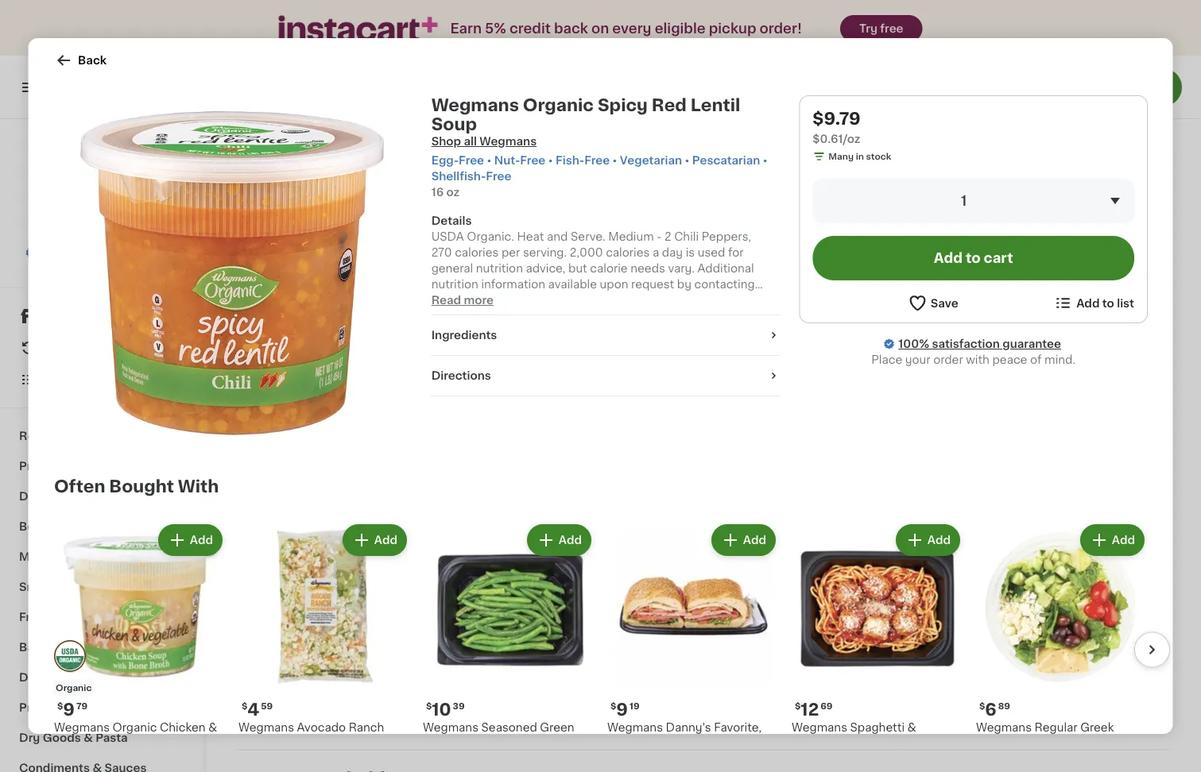 Task type: locate. For each thing, give the bounding box(es) containing it.
organic for wegmans organic chicken & vegetable chicken soup with bone broth
[[112, 723, 157, 734]]

100% down higher
[[41, 249, 65, 257]]

1 salad from the left
[[293, 739, 324, 750]]

back button
[[54, 51, 106, 70]]

2 inside usda organic. heat and serve. medium - 2 chili peppers, 270 calories per serving. 2,000 calories a day is used for general nutrition advice, but calorie needs vary. additional nutrition information available upon request by contacting wegmans food markets, 1500 brooks avenue, rochester, ny 14624, 1-800-wegmans, comments@wegmans.com.
[[664, 231, 671, 243]]

0 vertical spatial 100% satisfaction guarantee
[[41, 249, 168, 257]]

3 $ 2 79 from the left
[[950, 265, 979, 282]]

100% satisfaction guarantee up the place your order with peace of mind.
[[898, 339, 1061, 350]]

service type group
[[604, 72, 772, 103]]

$ 2 79 up 'classics' at top
[[950, 265, 979, 282]]

0 vertical spatial spicy
[[598, 97, 648, 113]]

dry goods & pasta
[[19, 733, 128, 744]]

spicy for wegmans organic spicy red lentil soup 16 oz
[[344, 286, 376, 297]]

many in stock inside product 'group'
[[254, 673, 317, 682]]

list
[[1117, 298, 1134, 309]]

lentil up 14624,
[[404, 286, 435, 297]]

0 vertical spatial premium
[[475, 641, 524, 653]]

0 vertical spatial nutrition
[[476, 263, 523, 274]]

2 for progresso soup, minestrone, vegetable classics
[[956, 265, 966, 282]]

$ for wegmans avocado ranch chopped salad kit
[[241, 703, 247, 711]]

1 premium from the top
[[475, 641, 524, 653]]

organic inside wegmans organic spicy red lentil soup shop all wegmans egg-free • nut-free • fish-free • vegetarian • pescatarian • shellfish-free 16 oz
[[523, 97, 594, 113]]

with right tomato
[[425, 626, 448, 637]]

wegmans inside wegmans regular greek santorini salad with greek dressing
[[976, 723, 1032, 734]]

calories up calorie
[[606, 247, 650, 258]]

many in stock down wegmans organic spicy red lentil soup 16 oz
[[254, 334, 317, 342]]

$ 4 59
[[478, 605, 509, 621], [241, 702, 272, 718]]

free
[[458, 155, 484, 166], [520, 155, 545, 166], [584, 155, 610, 166], [486, 171, 511, 182]]

progresso inside progresso soup, chicken rice with vegetables, traditional
[[711, 286, 767, 297]]

$ inside $ 12 69
[[795, 703, 801, 711]]

1 vertical spatial 19
[[629, 703, 639, 711]]

$ 4 59 for wegmans
[[241, 702, 272, 718]]

progresso inside "progresso soup, italian-style wedding, traditional 18.5 oz"
[[475, 286, 531, 297]]

2 horizontal spatial traditional
[[779, 302, 837, 313]]

many down $ 3 79
[[726, 657, 752, 666]]

$ 4 59 for spend
[[478, 605, 509, 621]]

1 2.2 from the left
[[711, 641, 724, 650]]

0 vertical spatial guarantee
[[122, 249, 168, 257]]

2.2 inside "$ 3 snapdragon ramen, chicken 2.2 oz"
[[947, 641, 960, 650]]

item badge image
[[54, 641, 85, 673]]

usda
[[431, 231, 464, 243]]

order!
[[760, 22, 802, 35]]

1 vertical spatial greek
[[1089, 739, 1122, 750]]

snapdragon up 89
[[947, 626, 1014, 637]]

$ for wegmans danny's favorite, medium sub
[[610, 703, 616, 711]]

traditional down "creamy"
[[280, 641, 338, 653]]

organic for wegmans organic spicy red lentil soup 16 oz
[[297, 286, 342, 297]]

1 horizontal spatial $ 2 79
[[714, 265, 743, 282]]

1 horizontal spatial pasta
[[885, 739, 916, 750]]

progresso for vegetables,
[[711, 286, 767, 297]]

brooks
[[602, 295, 641, 306]]

2 3 from the left
[[956, 605, 967, 621]]

2 for progresso soup, italian-style wedding, traditional
[[484, 265, 494, 282]]

79 up dry goods & pasta
[[76, 703, 87, 711]]

1 vertical spatial red
[[379, 286, 401, 297]]

wegmans inside wegmans organic spicy red lentil soup 16 oz
[[239, 286, 294, 297]]

1 vertical spatial premium
[[475, 657, 524, 669]]

satisfaction inside button
[[67, 249, 120, 257]]

salad inside wegmans avocado ranch chopped salad kit
[[293, 739, 324, 750]]

2 up more
[[484, 265, 494, 282]]

wegmans organic spicy red lentil soup image
[[66, 108, 397, 439]]

sponsored badge image
[[475, 718, 523, 727]]

organic for wegmans organic spicy red lentil soup shop all wegmans egg-free • nut-free • fish-free • vegetarian • pescatarian • shellfish-free 16 oz
[[523, 97, 594, 113]]

satisfaction up the place your order with peace of mind.
[[932, 339, 1000, 350]]

1 vertical spatial satisfaction
[[932, 339, 1000, 350]]

soup inside premium crackers, soup & oyster, premium 8 oz
[[583, 641, 612, 653]]

snacks & candy
[[19, 582, 113, 593]]

wegmans inside the wegmans seasoned green beans veggie bowl
[[423, 723, 478, 734]]

read more button
[[431, 293, 493, 309]]

1 horizontal spatial 2.2
[[947, 641, 960, 650]]

$ 2 79 for progresso soup, italian-style wedding, traditional
[[478, 265, 507, 282]]

nutrition down general
[[431, 279, 478, 290]]

lentil up pescatarian
[[690, 97, 740, 113]]

wegmans inside wegmans avocado ranch chopped salad kit
[[238, 723, 294, 734]]

$ 10 39
[[426, 702, 464, 718]]

69
[[820, 703, 832, 711]]

12
[[801, 702, 819, 718]]

greek
[[1080, 723, 1114, 734], [1089, 739, 1122, 750]]

eligible inside "button"
[[560, 695, 602, 706]]

crackers,
[[527, 641, 580, 653]]

is
[[686, 247, 695, 258]]

2 2.2 from the left
[[947, 641, 960, 650]]

59 for spend
[[497, 605, 509, 614]]

79 up snapdragon ramen, miso 2.2 oz many in stock
[[732, 605, 743, 614]]

59 up the chopped on the bottom left of page
[[261, 703, 272, 711]]

with inside progresso soup, chicken rice with vegetables, traditional
[[881, 286, 905, 297]]

lentil inside wegmans organic spicy red lentil soup shop all wegmans egg-free • nut-free • fish-free • vegetarian • pescatarian • shellfish-free 16 oz
[[690, 97, 740, 113]]

0 vertical spatial 100%
[[41, 249, 65, 257]]

2 down for
[[720, 265, 730, 282]]

79 inside $ 3 79
[[732, 605, 743, 614]]

wegmans inside usda organic. heat and serve. medium - 2 chili peppers, 270 calories per serving. 2,000 calories a day is used for general nutrition advice, but calorie needs vary. additional nutrition information available upon request by contacting wegmans food markets, 1500 brooks avenue, rochester, ny 14624, 1-800-wegmans, comments@wegmans.com.
[[431, 295, 487, 306]]

oz inside "progresso soup, italian-style wedding, traditional 18.5 oz"
[[495, 318, 505, 326]]

traditional for progresso soup, creamy tomato with penne, traditional
[[280, 641, 338, 653]]

1 horizontal spatial 3
[[956, 605, 967, 621]]

lentil
[[690, 97, 740, 113], [404, 286, 435, 297]]

1 vertical spatial save
[[533, 628, 553, 636]]

many in stock down penne,
[[254, 673, 317, 682]]

1 ramen, from the left
[[781, 626, 824, 637]]

79 for progresso soup, italian-style wedding, traditional
[[496, 266, 507, 275]]

0 horizontal spatial snapdragon
[[711, 626, 778, 637]]

bowl down seasoned
[[502, 739, 529, 750]]

59
[[497, 605, 509, 614], [261, 703, 272, 711]]

0 vertical spatial lentil
[[690, 97, 740, 113]]

product group containing 10
[[423, 522, 594, 773]]

• right pescatarian
[[763, 155, 767, 166]]

79 up wegmans organic spicy red lentil soup 16 oz
[[261, 266, 272, 275]]

pasta up broth
[[96, 733, 128, 744]]

1 vertical spatial item carousel region
[[31, 515, 1170, 773]]

0 horizontal spatial satisfaction
[[67, 249, 120, 257]]

2 snapdragon from the left
[[947, 626, 1014, 637]]

2 horizontal spatial 9
[[616, 702, 628, 718]]

add to list button
[[1053, 293, 1134, 313]]

1 vertical spatial lentil
[[404, 286, 435, 297]]

salad inside wegmans regular greek santorini salad with greek dressing
[[1029, 739, 1059, 750]]

calories
[[455, 247, 498, 258], [606, 247, 650, 258]]

higher than in-store prices link
[[36, 231, 167, 243]]

• right vegetarian
[[685, 155, 689, 166]]

0 vertical spatial 19
[[947, 318, 956, 326]]

2.2
[[711, 641, 724, 650], [947, 641, 960, 650]]

0 vertical spatial $ 4 59
[[478, 605, 509, 621]]

product group containing 6
[[976, 522, 1148, 773]]

0 horizontal spatial red
[[379, 286, 401, 297]]

red for wegmans organic spicy red lentil soup 16 oz
[[379, 286, 401, 297]]

1 horizontal spatial vegetable
[[1110, 286, 1167, 297]]

premium
[[475, 641, 524, 653], [475, 657, 524, 669]]

in down vegetables,
[[754, 334, 762, 342]]

organic inside wegmans organic spicy red lentil soup 16 oz
[[297, 286, 342, 297]]

0 vertical spatial medium
[[608, 231, 654, 243]]

soup, right ny
[[770, 286, 802, 297]]

soup
[[431, 116, 477, 132], [239, 302, 268, 313], [583, 641, 612, 653], [162, 739, 191, 750]]

calorie
[[590, 263, 628, 274]]

9
[[248, 265, 259, 282], [63, 702, 74, 718], [616, 702, 628, 718]]

vary.
[[668, 263, 695, 274]]

progresso up 800-
[[475, 286, 531, 297]]

with left the chopped on the bottom left of page
[[194, 739, 217, 750]]

$ 2 79 down for
[[714, 265, 743, 282]]

wegmans inside wegmans organic spicy red lentil soup shop all wegmans egg-free • nut-free • fish-free • vegetarian • pescatarian • shellfish-free 16 oz
[[431, 97, 519, 113]]

1 horizontal spatial 9
[[248, 265, 259, 282]]

progresso up penne,
[[239, 626, 295, 637]]

to right club
[[125, 264, 134, 273]]

wegmans inside wegmans organic chicken & vegetable chicken soup with bone broth
[[54, 723, 109, 734]]

pickup
[[709, 22, 757, 35]]

0 vertical spatial red
[[652, 97, 687, 113]]

premium down spend
[[475, 641, 524, 653]]

markets,
[[521, 295, 569, 306]]

$ 3 snapdragon ramen, chicken 2.2 oz
[[947, 605, 1108, 650]]

guarantee
[[122, 249, 168, 257], [1003, 339, 1061, 350]]

wegmans organic spicy red lentil soup 16 oz
[[239, 286, 435, 326]]

1 3 from the left
[[720, 605, 731, 621]]

$ for snapdragon ramen, miso
[[714, 605, 720, 614]]

stock inside snapdragon ramen, miso 2.2 oz many in stock
[[764, 657, 789, 666]]

4 for wegmans
[[247, 702, 259, 718]]

0 vertical spatial 16
[[431, 187, 443, 198]]

1 horizontal spatial 59
[[497, 605, 509, 614]]

add button
[[396, 38, 457, 67], [632, 38, 693, 67], [868, 38, 929, 67], [1104, 38, 1165, 67], [396, 378, 457, 406], [632, 378, 693, 406], [159, 526, 221, 555], [344, 526, 405, 555], [528, 526, 590, 555], [713, 526, 774, 555], [897, 526, 959, 555], [1082, 526, 1143, 555]]

higher
[[36, 233, 67, 241]]

$ 9 19
[[610, 702, 639, 718]]

again
[[80, 343, 112, 354]]

$ 6 89
[[979, 702, 1010, 718]]

2 bowl from the left
[[919, 739, 946, 750]]

snacks & candy link
[[10, 573, 193, 603]]

$ for progresso soup, minestrone, vegetable classics
[[950, 266, 956, 275]]

0 horizontal spatial vegetable
[[54, 739, 110, 750]]

1 horizontal spatial spicy
[[598, 97, 648, 113]]

calories down organic.
[[455, 247, 498, 258]]

1 horizontal spatial $ 9 79
[[242, 265, 272, 282]]

nutrition
[[476, 263, 523, 274], [431, 279, 478, 290]]

salad for 4
[[293, 739, 324, 750]]

traditional inside progresso soup, creamy tomato with penne, traditional
[[280, 641, 338, 653]]

store
[[103, 233, 127, 241]]

1 horizontal spatial salad
[[1029, 739, 1059, 750]]

progresso up vegetables,
[[711, 286, 767, 297]]

save left $5
[[533, 628, 553, 636]]

0 horizontal spatial 59
[[261, 703, 272, 711]]

79 inside 'item carousel' 'region'
[[76, 703, 87, 711]]

0 horizontal spatial traditional
[[280, 641, 338, 653]]

save down prices
[[137, 264, 157, 273]]

than
[[69, 233, 89, 241]]

0 horizontal spatial 100% satisfaction guarantee
[[41, 249, 168, 257]]

add inside add to cart button
[[934, 252, 963, 265]]

guarantee down prices
[[122, 249, 168, 257]]

1 horizontal spatial 100%
[[898, 339, 929, 350]]

often
[[54, 478, 105, 495]]

in inside snapdragon ramen, miso 2.2 oz many in stock
[[754, 657, 762, 666]]

many in stock up peace on the top right of the page
[[962, 334, 1025, 342]]

0 vertical spatial 59
[[497, 605, 509, 614]]

0 horizontal spatial guarantee
[[122, 249, 168, 257]]

guarantee up of
[[1003, 339, 1061, 350]]

1 vertical spatial $ 9 79
[[57, 702, 87, 718]]

medium down $ 9 19 at the bottom of the page
[[607, 739, 653, 750]]

0 horizontal spatial 4
[[247, 702, 259, 718]]

16 inside wegmans organic spicy red lentil soup 16 oz
[[239, 318, 248, 326]]

2 $ 2 79 from the left
[[714, 265, 743, 282]]

100% satisfaction guarantee link
[[898, 336, 1061, 352]]

$ 2 79 down per
[[478, 265, 507, 282]]

traditional inside "progresso soup, italian-style wedding, traditional 18.5 oz"
[[475, 302, 533, 313]]

2 salad from the left
[[1029, 739, 1059, 750]]

add shoppers club to save link
[[36, 262, 167, 275]]

add inside the add to list button
[[1076, 298, 1100, 309]]

$ for wegmans spaghetti & meatball, italian, pasta bowl
[[795, 703, 801, 711]]

meat
[[19, 552, 49, 563]]

soup, down "advice,"
[[534, 286, 566, 297]]

100% up your
[[898, 339, 929, 350]]

wegmans inside 'wegmans spaghetti & meatball, italian, pasta bowl'
[[792, 723, 847, 734]]

0 horizontal spatial bowl
[[502, 739, 529, 750]]

0 horizontal spatial 2.2
[[711, 641, 724, 650]]

0 horizontal spatial calories
[[455, 247, 498, 258]]

1 $ 2 79 from the left
[[478, 265, 507, 282]]

wegmans inside wegmans danny's favorite, medium sub
[[607, 723, 663, 734]]

1 horizontal spatial save
[[533, 628, 553, 636]]

in-
[[91, 233, 103, 241]]

bowl left santorini
[[919, 739, 946, 750]]

many in stock up 89
[[962, 657, 1025, 666]]

0 horizontal spatial 3
[[720, 605, 731, 621]]

$9.79 $0.61/oz
[[813, 110, 861, 145]]

$ 4 59 up the chopped on the bottom left of page
[[241, 702, 272, 718]]

red inside wegmans organic spicy red lentil soup shop all wegmans egg-free • nut-free • fish-free • vegetarian • pescatarian • shellfish-free 16 oz
[[652, 97, 687, 113]]

0 horizontal spatial save
[[137, 264, 157, 273]]

0 vertical spatial greek
[[1080, 723, 1114, 734]]

soup, inside progresso soup, creamy tomato with penne, traditional
[[298, 626, 330, 637]]

59 for wegmans
[[261, 703, 272, 711]]

many down wegmans organic spicy red lentil soup 16 oz
[[254, 334, 280, 342]]

wegmans for wegmans organic spicy red lentil soup shop all wegmans egg-free • nut-free • fish-free • vegetarian • pescatarian • shellfish-free 16 oz
[[431, 97, 519, 113]]

$ 2 79 for progresso soup, chicken rice with vegetables, traditional
[[714, 265, 743, 282]]

progresso up 'classics' at top
[[947, 286, 1003, 297]]

snapdragon down $ 3 79
[[711, 626, 778, 637]]

0 horizontal spatial 19
[[629, 703, 639, 711]]

$ 4 59 up spend
[[478, 605, 509, 621]]

oz inside wegmans organic spicy red lentil soup 16 oz
[[250, 318, 261, 326]]

1 horizontal spatial ramen,
[[1017, 626, 1059, 637]]

$20,
[[511, 628, 530, 636]]

0 vertical spatial vegetable
[[1110, 286, 1167, 297]]

1 horizontal spatial $ 4 59
[[478, 605, 509, 621]]

spend $20, save $5
[[479, 628, 567, 636]]

bowl inside the wegmans seasoned green beans veggie bowl
[[502, 739, 529, 750]]

premium crackers, soup & oyster, premium 8 oz
[[475, 641, 667, 682]]

1 vertical spatial 100% satisfaction guarantee
[[898, 339, 1061, 350]]

4 up the chopped on the bottom left of page
[[247, 702, 259, 718]]

1 horizontal spatial traditional
[[475, 302, 533, 313]]

0 horizontal spatial lentil
[[404, 286, 435, 297]]

soup, for creamy
[[298, 626, 330, 637]]

$ inside the $ 6 89
[[979, 703, 985, 711]]

to for add to list
[[1102, 298, 1114, 309]]

wegmans
[[431, 97, 519, 113], [73, 214, 130, 225], [239, 286, 294, 297], [431, 295, 487, 306], [54, 723, 109, 734], [238, 723, 294, 734], [423, 723, 478, 734], [607, 723, 663, 734], [792, 723, 847, 734], [976, 723, 1032, 734]]

2 horizontal spatial to
[[1102, 298, 1114, 309]]

many
[[828, 152, 854, 161], [254, 334, 280, 342], [490, 334, 516, 342], [726, 334, 752, 342], [962, 334, 988, 342], [726, 657, 752, 666], [962, 657, 988, 666], [254, 673, 280, 682]]

2 right - on the top of the page
[[664, 231, 671, 243]]

0 horizontal spatial eligible
[[560, 695, 602, 706]]

eligible right every
[[655, 22, 706, 35]]

to left "cart"
[[966, 252, 981, 265]]

$ for progresso soup, italian-style wedding, traditional
[[478, 266, 484, 275]]

add button for wegmans organic chicken & vegetable chicken soup with bone broth
[[159, 526, 221, 555]]

soup, for italian-
[[534, 286, 566, 297]]

1 vertical spatial medium
[[607, 739, 653, 750]]

pasta down spaghetti
[[885, 739, 916, 750]]

with down 100% satisfaction guarantee link
[[966, 355, 990, 366]]

0 horizontal spatial 9
[[63, 702, 74, 718]]

1 horizontal spatial 16
[[431, 187, 443, 198]]

goods
[[43, 733, 81, 744]]

• left nut-
[[487, 155, 491, 166]]

1 horizontal spatial calories
[[606, 247, 650, 258]]

add button for progresso soup, minestrone, vegetable classics
[[1104, 38, 1165, 67]]

free down wegmans
[[520, 155, 545, 166]]

59 up spend
[[497, 605, 509, 614]]

in down wegmans organic spicy red lentil soup 16 oz
[[282, 334, 290, 342]]

$ inside "$ 3 snapdragon ramen, chicken 2.2 oz"
[[950, 605, 956, 614]]

spicy inside wegmans organic spicy red lentil soup 16 oz
[[344, 286, 376, 297]]

1 horizontal spatial satisfaction
[[932, 339, 1000, 350]]

item carousel region
[[650, 0, 1156, 1], [31, 515, 1170, 773]]

None search field
[[227, 65, 583, 110]]

1 horizontal spatial 19
[[947, 318, 956, 326]]

0 horizontal spatial pasta
[[96, 733, 128, 744]]

ramen, inside snapdragon ramen, miso 2.2 oz many in stock
[[781, 626, 824, 637]]

many down $0.61/oz
[[828, 152, 854, 161]]

0 horizontal spatial $ 4 59
[[241, 702, 272, 718]]

4 up spend
[[484, 605, 495, 621]]

spicy inside wegmans organic spicy red lentil soup shop all wegmans egg-free • nut-free • fish-free • vegetarian • pescatarian • shellfish-free 16 oz
[[598, 97, 648, 113]]

with right rice
[[881, 286, 905, 297]]

add button for wegmans danny's favorite, medium sub
[[713, 526, 774, 555]]

1 vertical spatial eligible
[[560, 695, 602, 706]]

1 snapdragon from the left
[[711, 626, 778, 637]]

9 for 4
[[63, 702, 74, 718]]

free down nut-
[[486, 171, 511, 182]]

$ for spend $20, save $5
[[478, 605, 484, 614]]

1 horizontal spatial red
[[652, 97, 687, 113]]

deli link
[[10, 663, 193, 693]]

0 vertical spatial 4
[[484, 605, 495, 621]]

of
[[1030, 355, 1042, 366]]

79 for progresso soup, chicken rice with vegetables, traditional
[[732, 266, 743, 275]]

see eligible items
[[536, 695, 637, 706]]

1 horizontal spatial to
[[966, 252, 981, 265]]

1 horizontal spatial lentil
[[690, 97, 740, 113]]

rochester,
[[691, 295, 751, 306]]

0 horizontal spatial spicy
[[344, 286, 376, 297]]

add button for wegmans regular greek santorini salad with greek dressing
[[1082, 526, 1143, 555]]

0 horizontal spatial ramen,
[[781, 626, 824, 637]]

soup inside wegmans organic chicken & vegetable chicken soup with bone broth
[[162, 739, 191, 750]]

with
[[881, 286, 905, 297], [966, 355, 990, 366], [425, 626, 448, 637], [194, 739, 217, 750], [1062, 739, 1086, 750]]

soup, down "cart"
[[1006, 286, 1038, 297]]

satisfaction down higher than in-store prices
[[67, 249, 120, 257]]

italian-
[[569, 286, 607, 297]]

1 vertical spatial 4
[[247, 702, 259, 718]]

progresso inside progresso soup, minestrone, vegetable classics 19 oz
[[947, 286, 1003, 297]]

progresso inside progresso soup, creamy tomato with penne, traditional
[[239, 626, 295, 637]]

0 vertical spatial $ 9 79
[[242, 265, 272, 282]]

0 horizontal spatial 100%
[[41, 249, 65, 257]]

1 bowl from the left
[[502, 739, 529, 750]]

snapdragon
[[711, 626, 778, 637], [947, 626, 1014, 637]]

1 vertical spatial 100%
[[898, 339, 929, 350]]

3
[[720, 605, 731, 621], [956, 605, 967, 621]]

1 horizontal spatial 100% satisfaction guarantee
[[898, 339, 1061, 350]]

1 vertical spatial $ 4 59
[[241, 702, 272, 718]]

0 vertical spatial satisfaction
[[67, 249, 120, 257]]

100%
[[41, 249, 65, 257], [898, 339, 929, 350]]

wegmans link
[[66, 138, 136, 227]]

to for add to cart
[[966, 252, 981, 265]]

nutrition down per
[[476, 263, 523, 274]]

0 horizontal spatial salad
[[293, 739, 324, 750]]

100% satisfaction guarantee inside 100% satisfaction guarantee button
[[41, 249, 168, 257]]

79 down add to cart
[[968, 266, 979, 275]]

ramen,
[[781, 626, 824, 637], [1017, 626, 1059, 637]]

soup, left "creamy"
[[298, 626, 330, 637]]

1 vertical spatial 59
[[261, 703, 272, 711]]

in down "$ 3 snapdragon ramen, chicken 2.2 oz"
[[990, 657, 998, 666]]

snapdragon ramen, miso 2.2 oz many in stock
[[711, 626, 853, 666]]

soup, inside "progresso soup, italian-style wedding, traditional 18.5 oz"
[[534, 286, 566, 297]]

red inside wegmans organic spicy red lentil soup 16 oz
[[379, 286, 401, 297]]

18.5
[[475, 318, 493, 326]]

traditional for progresso soup, chicken rice with vegetables, traditional
[[779, 302, 837, 313]]

danny's
[[666, 723, 711, 734]]

free
[[881, 23, 904, 34]]

100% satisfaction guarantee up add shoppers club to save link
[[41, 249, 168, 257]]

ramen, inside "$ 3 snapdragon ramen, chicken 2.2 oz"
[[1017, 626, 1059, 637]]

$ inside $ 3 79
[[714, 605, 720, 614]]

earn 5% credit back on every eligible pickup order!
[[450, 22, 802, 35]]

1 vertical spatial vegetable
[[54, 739, 110, 750]]

9 for 2
[[248, 265, 259, 282]]

upon
[[600, 279, 628, 290]]

2 horizontal spatial $ 2 79
[[950, 265, 979, 282]]

progresso
[[475, 286, 531, 297], [711, 286, 767, 297], [947, 286, 1003, 297], [239, 626, 295, 637]]

2 ramen, from the left
[[1017, 626, 1059, 637]]

miso
[[826, 626, 853, 637]]

79 up the information
[[496, 266, 507, 275]]

0 vertical spatial save
[[137, 264, 157, 273]]

medium left - on the top of the page
[[608, 231, 654, 243]]

soup, inside progresso soup, minestrone, vegetable classics 19 oz
[[1006, 286, 1038, 297]]

1 horizontal spatial bowl
[[919, 739, 946, 750]]

• left fish-
[[548, 155, 553, 166]]

1 horizontal spatial snapdragon
[[947, 626, 1014, 637]]

spicy for wegmans organic spicy red lentil soup shop all wegmans egg-free • nut-free • fish-free • vegetarian • pescatarian • shellfish-free 16 oz
[[598, 97, 648, 113]]

express icon image
[[279, 15, 438, 42]]

organic inside wegmans organic chicken & vegetable chicken soup with bone broth
[[112, 723, 157, 734]]

traditional inside progresso soup, chicken rice with vegetables, traditional
[[779, 302, 837, 313]]

0 horizontal spatial $ 9 79
[[57, 702, 87, 718]]

spend
[[479, 628, 508, 636]]

1 horizontal spatial guarantee
[[1003, 339, 1061, 350]]

details
[[431, 216, 472, 227]]

wegmans logo image
[[66, 138, 136, 208]]

0 horizontal spatial $ 2 79
[[478, 265, 507, 282]]

soup, inside progresso soup, chicken rice with vegetables, traditional
[[770, 286, 802, 297]]

egg-
[[431, 155, 458, 166]]

premium up 8
[[475, 657, 524, 669]]

vegetable up list
[[1110, 286, 1167, 297]]

$
[[242, 266, 248, 275], [478, 266, 484, 275], [714, 266, 720, 275], [950, 266, 956, 275], [478, 605, 484, 614], [714, 605, 720, 614], [950, 605, 956, 614], [57, 703, 63, 711], [241, 703, 247, 711], [426, 703, 432, 711], [610, 703, 616, 711], [795, 703, 801, 711], [979, 703, 985, 711]]

traditional right ny
[[779, 302, 837, 313]]

0 horizontal spatial 16
[[239, 318, 248, 326]]

in up favorite,
[[754, 657, 762, 666]]

free down all
[[458, 155, 484, 166]]

2 up save
[[956, 265, 966, 282]]

$ inside $ 9 19
[[610, 703, 616, 711]]

progresso for traditional
[[475, 286, 531, 297]]

& inside "link"
[[51, 552, 61, 563]]

eligible right see
[[560, 695, 602, 706]]

79 down for
[[732, 266, 743, 275]]

in up peace on the top right of the page
[[990, 334, 998, 342]]

request
[[631, 279, 674, 290]]

stock inside product 'group'
[[292, 673, 317, 682]]

1 calories from the left
[[455, 247, 498, 258]]

1 horizontal spatial eligible
[[655, 22, 706, 35]]

guarantee inside button
[[122, 249, 168, 257]]

• left vegetarian
[[612, 155, 617, 166]]

$ inside $ 10 39
[[426, 703, 432, 711]]

traditional up 18.5
[[475, 302, 533, 313]]

$ for wegmans organic spicy red lentil soup
[[242, 266, 248, 275]]

salad down avocado
[[293, 739, 324, 750]]

with down regular
[[1062, 739, 1086, 750]]

79 up penne,
[[260, 605, 271, 614]]

salad down regular
[[1029, 739, 1059, 750]]

product group
[[239, 34, 462, 347], [475, 34, 698, 347], [711, 34, 934, 347], [947, 34, 1170, 347], [239, 373, 462, 687], [475, 373, 698, 731], [711, 373, 934, 685], [947, 373, 1170, 685], [54, 522, 225, 773], [238, 522, 410, 773], [423, 522, 594, 773], [607, 522, 779, 765], [792, 522, 963, 765], [976, 522, 1148, 773]]

used
[[698, 247, 725, 258]]

lentil inside wegmans organic spicy red lentil soup 16 oz
[[404, 286, 435, 297]]

soup inside wegmans organic spicy red lentil soup shop all wegmans egg-free • nut-free • fish-free • vegetarian • pescatarian • shellfish-free 16 oz
[[431, 116, 477, 132]]

8
[[475, 673, 481, 682]]

3 inside "$ 3 snapdragon ramen, chicken 2.2 oz"
[[956, 605, 967, 621]]

1 horizontal spatial 4
[[484, 605, 495, 621]]

4 for spend
[[484, 605, 495, 621]]

79 for wegmans organic spicy red lentil soup
[[261, 266, 272, 275]]

oz inside "$ 3 snapdragon ramen, chicken 2.2 oz"
[[963, 641, 973, 650]]

soup inside wegmans organic spicy red lentil soup 16 oz
[[239, 302, 268, 313]]

to left list
[[1102, 298, 1114, 309]]



Task type: describe. For each thing, give the bounding box(es) containing it.
many down vegetables,
[[726, 334, 752, 342]]

available
[[548, 279, 597, 290]]

oz inside snapdragon ramen, miso 2.2 oz many in stock
[[727, 641, 737, 650]]

directions button
[[431, 368, 780, 384]]

in up wegmans avocado ranch chopped salad kit
[[282, 673, 290, 682]]

soup, for chicken
[[770, 286, 802, 297]]

add button for wegmans avocado ranch chopped salad kit
[[344, 526, 405, 555]]

$ for wegmans organic chicken & vegetable chicken soup with bone broth
[[57, 703, 63, 711]]

shoppers
[[56, 264, 100, 273]]

bought
[[109, 478, 174, 495]]

$0.61/oz
[[813, 134, 860, 145]]

and
[[547, 231, 568, 243]]

79 for progresso soup, minestrone, vegetable classics
[[968, 266, 979, 275]]

candy
[[75, 582, 113, 593]]

$ 12 69
[[795, 702, 832, 718]]

oyster,
[[626, 641, 667, 653]]

but
[[568, 263, 587, 274]]

read more
[[431, 295, 493, 306]]

soup, for minestrone,
[[1006, 286, 1038, 297]]

shellfish-
[[431, 171, 486, 182]]

favorite,
[[714, 723, 761, 734]]

your
[[905, 355, 930, 366]]

progresso soup, creamy tomato with penne, traditional
[[239, 626, 448, 653]]

santorini
[[976, 739, 1026, 750]]

many up the place your order with peace of mind.
[[962, 334, 988, 342]]

creamy
[[333, 626, 377, 637]]

with
[[178, 478, 219, 495]]

$ for progresso soup, chicken rice with vegetables, traditional
[[714, 266, 720, 275]]

shop
[[431, 136, 461, 147]]

with inside wegmans organic chicken & vegetable chicken soup with bone broth
[[194, 739, 217, 750]]

2 • from the left
[[548, 155, 553, 166]]

per
[[501, 247, 520, 258]]

add button for progresso soup, italian-style wedding, traditional
[[632, 38, 693, 67]]

lentil for wegmans organic spicy red lentil soup 16 oz
[[404, 286, 435, 297]]

club
[[102, 264, 123, 273]]

with inside wegmans regular greek santorini salad with greek dressing
[[1062, 739, 1086, 750]]

chicken inside progresso soup, chicken rice with vegetables, traditional
[[805, 286, 851, 297]]

2 for progresso soup, chicken rice with vegetables, traditional
[[720, 265, 730, 282]]

foods
[[75, 703, 110, 714]]

& inside 'wegmans spaghetti & meatball, italian, pasta bowl'
[[907, 723, 916, 734]]

progresso for 19
[[947, 286, 1003, 297]]

in down wegmans,
[[518, 334, 526, 342]]

19 inside $ 9 19
[[629, 703, 639, 711]]

0 vertical spatial eligible
[[655, 22, 706, 35]]

medium inside wegmans danny's favorite, medium sub
[[607, 739, 653, 750]]

frozen
[[19, 612, 58, 623]]

0 horizontal spatial to
[[125, 264, 134, 273]]

wegmans for wegmans seasoned green beans veggie bowl
[[423, 723, 478, 734]]

snapdragon inside snapdragon ramen, miso 2.2 oz many in stock
[[711, 626, 778, 637]]

veggie
[[460, 739, 499, 750]]

credit
[[510, 22, 551, 35]]

add button for progresso soup, chicken rice with vegetables, traditional
[[868, 38, 929, 67]]

19 inside progresso soup, minestrone, vegetable classics 19 oz
[[947, 318, 956, 326]]

progresso soup, chicken rice with vegetables, traditional
[[711, 286, 905, 313]]

add button for wegmans organic spicy red lentil soup
[[396, 38, 457, 67]]

$ 3 79
[[714, 605, 743, 621]]

$ for wegmans regular greek santorini salad with greek dressing
[[979, 703, 985, 711]]

$ 2 79 for progresso soup, minestrone, vegetable classics
[[950, 265, 979, 282]]

meat & seafood
[[19, 552, 111, 563]]

$ 9 79 for 2
[[242, 265, 272, 282]]

green
[[540, 723, 574, 734]]

beverages link
[[10, 512, 193, 542]]

1 vertical spatial nutrition
[[431, 279, 478, 290]]

bone
[[54, 755, 83, 766]]

270
[[431, 247, 452, 258]]

many in stock down vegetables,
[[726, 334, 789, 342]]

add button for wegmans seasoned green beans veggie bowl
[[528, 526, 590, 555]]

& inside wegmans organic chicken & vegetable chicken soup with bone broth
[[208, 723, 217, 734]]

directions
[[431, 371, 491, 382]]

buy it again
[[45, 343, 112, 354]]

mind.
[[1045, 355, 1076, 366]]

wegmans danny's favorite, medium sub
[[607, 723, 761, 750]]

sub
[[656, 739, 677, 750]]

many down 800-
[[490, 334, 516, 342]]

many in stock down wegmans,
[[490, 334, 553, 342]]

wegmans for wegmans avocado ranch chopped salad kit
[[238, 723, 294, 734]]

often bought with
[[54, 478, 219, 495]]

bowl inside 'wegmans spaghetti & meatball, italian, pasta bowl'
[[919, 739, 946, 750]]

wegmans spaghetti & meatball, italian, pasta bowl
[[792, 723, 946, 750]]

ny
[[754, 295, 770, 306]]

vegetable inside wegmans organic chicken & vegetable chicken soup with bone broth
[[54, 739, 110, 750]]

dry
[[19, 733, 40, 744]]

79 for wegmans organic chicken & vegetable chicken soup with bone broth
[[76, 703, 87, 711]]

vegetarian
[[620, 155, 682, 166]]

79 inside product 'group'
[[260, 605, 271, 614]]

red for wegmans organic spicy red lentil soup shop all wegmans egg-free • nut-free • fish-free • vegetarian • pescatarian • shellfish-free 16 oz
[[652, 97, 687, 113]]

organic.
[[467, 231, 514, 243]]

with inside progresso soup, creamy tomato with penne, traditional
[[425, 626, 448, 637]]

79 for snapdragon ramen, miso
[[732, 605, 743, 614]]

many down penne,
[[254, 673, 280, 682]]

snapdragon inside "$ 3 snapdragon ramen, chicken 2.2 oz"
[[947, 626, 1014, 637]]

5 • from the left
[[763, 155, 767, 166]]

pasta inside dry goods & pasta link
[[96, 733, 128, 744]]

oz inside wegmans organic spicy red lentil soup shop all wegmans egg-free • nut-free • fish-free • vegetarian • pescatarian • shellfish-free 16 oz
[[446, 187, 459, 198]]

6
[[985, 702, 997, 718]]

lentil for wegmans organic spicy red lentil soup shop all wegmans egg-free • nut-free • fish-free • vegetarian • pescatarian • shellfish-free 16 oz
[[690, 97, 740, 113]]

wegmans regular greek santorini salad with greek dressing
[[976, 723, 1122, 766]]

product group containing add
[[239, 373, 462, 687]]

vegetable inside progresso soup, minestrone, vegetable classics 19 oz
[[1110, 286, 1167, 297]]

kit
[[327, 739, 342, 750]]

many up 6
[[962, 657, 988, 666]]

item carousel region containing 9
[[31, 515, 1170, 773]]

2 premium from the top
[[475, 657, 524, 669]]

a
[[652, 247, 659, 258]]

wegmans for wegmans danny's favorite, medium sub
[[607, 723, 663, 734]]

pasta inside 'wegmans spaghetti & meatball, italian, pasta bowl'
[[885, 739, 916, 750]]

3 for snapdragon
[[956, 605, 967, 621]]

add inside add shoppers club to save link
[[36, 264, 54, 273]]

chicken inside "$ 3 snapdragon ramen, chicken 2.2 oz"
[[1062, 626, 1108, 637]]

higher than in-store prices
[[36, 233, 157, 241]]

wegmans for wegmans organic chicken & vegetable chicken soup with bone broth
[[54, 723, 109, 734]]

usda organic. heat and serve. medium - 2 chili peppers, 270 calories per serving. 2,000 calories a day is used for general nutrition advice, but calorie needs vary. additional nutrition information available upon request by contacting wegmans food markets, 1500 brooks avenue, rochester, ny 14624, 1-800-wegmans, comments@wegmans.com.
[[431, 231, 770, 322]]

see eligible items button
[[475, 687, 698, 714]]

$5
[[556, 628, 567, 636]]

wegmans for wegmans spaghetti & meatball, italian, pasta bowl
[[792, 723, 847, 734]]

many in stock down $0.61/oz
[[828, 152, 891, 161]]

3 for 79
[[720, 605, 731, 621]]

spaghetti
[[850, 723, 905, 734]]

100% satisfaction guarantee button
[[25, 243, 178, 259]]

2.2 inside snapdragon ramen, miso 2.2 oz many in stock
[[711, 641, 724, 650]]

classics
[[947, 302, 993, 313]]

wegmans for wegmans regular greek santorini salad with greek dressing
[[976, 723, 1032, 734]]

heat
[[517, 231, 544, 243]]

free left vegetarian
[[584, 155, 610, 166]]

$ 9 79 for 4
[[57, 702, 87, 718]]

ranch
[[348, 723, 384, 734]]

back
[[78, 55, 106, 66]]

prepared foods link
[[10, 693, 193, 724]]

4 • from the left
[[685, 155, 689, 166]]

wegmans for wegmans
[[73, 214, 130, 225]]

wegmans organic chicken & vegetable chicken soup with bone broth
[[54, 723, 217, 766]]

salad for 6
[[1029, 739, 1059, 750]]

add button for wegmans spaghetti & meatball, italian, pasta bowl
[[897, 526, 959, 555]]

many inside snapdragon ramen, miso 2.2 oz many in stock
[[726, 657, 752, 666]]

try
[[860, 23, 878, 34]]

minestrone,
[[1041, 286, 1107, 297]]

add button for progresso soup, creamy tomato with penne, traditional
[[396, 378, 457, 406]]

wegmans,
[[508, 311, 573, 322]]

progresso soup, minestrone, vegetable classics 19 oz
[[947, 286, 1167, 326]]

deli
[[19, 673, 42, 684]]

peppers,
[[701, 231, 751, 243]]

nut-
[[494, 155, 520, 166]]

general
[[431, 263, 473, 274]]

1-
[[470, 311, 480, 322]]

frozen link
[[10, 603, 193, 633]]

1 vertical spatial guarantee
[[1003, 339, 1061, 350]]

$ for wegmans seasoned green beans veggie bowl
[[426, 703, 432, 711]]

buy it again link
[[10, 332, 193, 364]]

day
[[662, 247, 683, 258]]

1
[[961, 194, 967, 208]]

14624,
[[431, 311, 468, 322]]

serving.
[[523, 247, 567, 258]]

2 calories from the left
[[606, 247, 650, 258]]

progresso soup, italian-style wedding, traditional 18.5 oz
[[475, 286, 692, 326]]

cart
[[984, 252, 1013, 265]]

1 field
[[813, 179, 1134, 223]]

medium inside usda organic. heat and serve. medium - 2 chili peppers, 270 calories per serving. 2,000 calories a day is used for general nutrition advice, but calorie needs vary. additional nutrition information available upon request by contacting wegmans food markets, 1500 brooks avenue, rochester, ny 14624, 1-800-wegmans, comments@wegmans.com.
[[608, 231, 654, 243]]

100% inside 100% satisfaction guarantee button
[[41, 249, 65, 257]]

in down $0.61/oz
[[856, 152, 864, 161]]

oz inside progresso soup, minestrone, vegetable classics 19 oz
[[958, 318, 969, 326]]

style
[[607, 286, 636, 297]]

prices
[[129, 233, 157, 241]]

1 • from the left
[[487, 155, 491, 166]]

100% inside 100% satisfaction guarantee link
[[898, 339, 929, 350]]

16 inside wegmans organic spicy red lentil soup shop all wegmans egg-free • nut-free • fish-free • vegetarian • pescatarian • shellfish-free 16 oz
[[431, 187, 443, 198]]

recipes
[[19, 431, 66, 442]]

-
[[657, 231, 662, 243]]

wegmans for wegmans organic spicy red lentil soup 16 oz
[[239, 286, 294, 297]]

oz inside premium crackers, soup & oyster, premium 8 oz
[[483, 673, 493, 682]]

& inside premium crackers, soup & oyster, premium 8 oz
[[615, 641, 624, 653]]

progresso for penne,
[[239, 626, 295, 637]]

beverages
[[19, 522, 80, 533]]

3 • from the left
[[612, 155, 617, 166]]

seasoned
[[481, 723, 537, 734]]

rice
[[853, 286, 878, 297]]

peace
[[992, 355, 1027, 366]]

every
[[613, 22, 652, 35]]

product group containing 12
[[792, 522, 963, 765]]

0 vertical spatial item carousel region
[[650, 0, 1156, 1]]



Task type: vqa. For each thing, say whether or not it's contained in the screenshot.
Meatball,
yes



